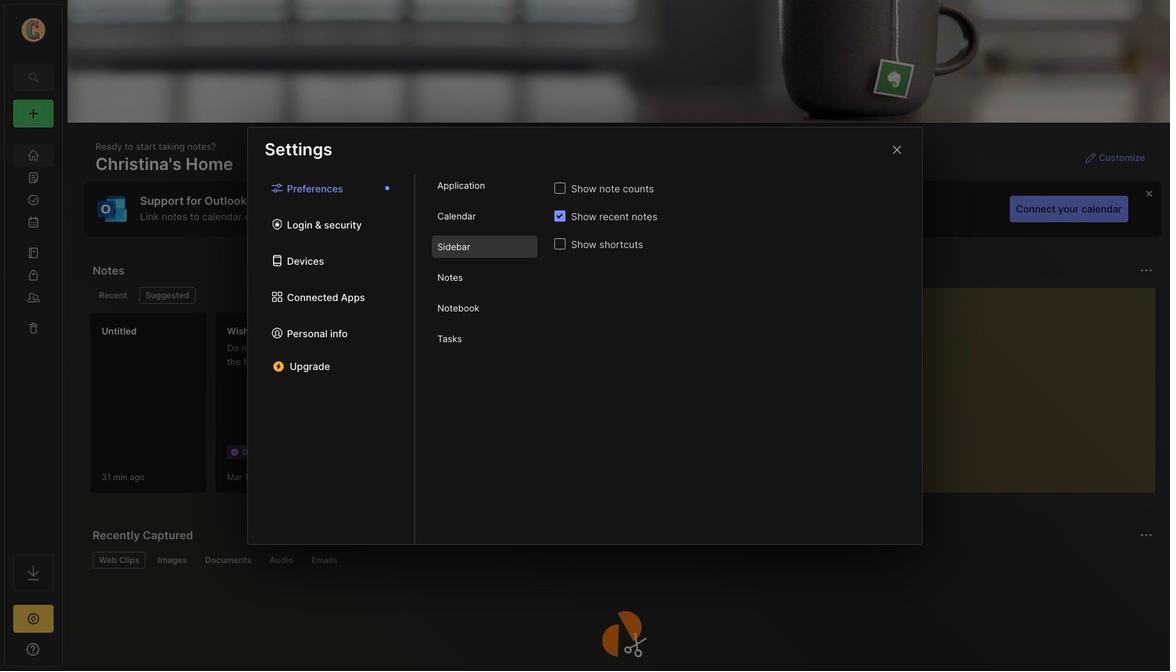 Task type: locate. For each thing, give the bounding box(es) containing it.
tree
[[5, 136, 62, 542]]

tab list
[[248, 174, 415, 544], [415, 174, 555, 544], [93, 287, 790, 304], [93, 552, 1151, 569]]

tab
[[432, 174, 538, 196], [432, 205, 538, 227], [432, 236, 538, 258], [432, 266, 538, 288], [93, 287, 134, 304], [139, 287, 196, 304], [432, 297, 538, 319], [432, 327, 538, 350], [93, 552, 146, 569], [151, 552, 193, 569], [199, 552, 258, 569], [263, 552, 300, 569], [305, 552, 344, 569]]

row group
[[90, 312, 1093, 502]]

main element
[[0, 0, 67, 671]]

None checkbox
[[555, 210, 566, 222]]

Start writing… text field
[[824, 288, 1155, 481]]

None checkbox
[[555, 183, 566, 194], [555, 238, 566, 249], [555, 183, 566, 194], [555, 238, 566, 249]]



Task type: describe. For each thing, give the bounding box(es) containing it.
edit search image
[[25, 69, 42, 86]]

upgrade image
[[25, 610, 42, 627]]

home image
[[26, 148, 40, 162]]

close image
[[889, 141, 906, 158]]

tree inside main "element"
[[5, 136, 62, 542]]



Task type: vqa. For each thing, say whether or not it's contained in the screenshot.
tab
yes



